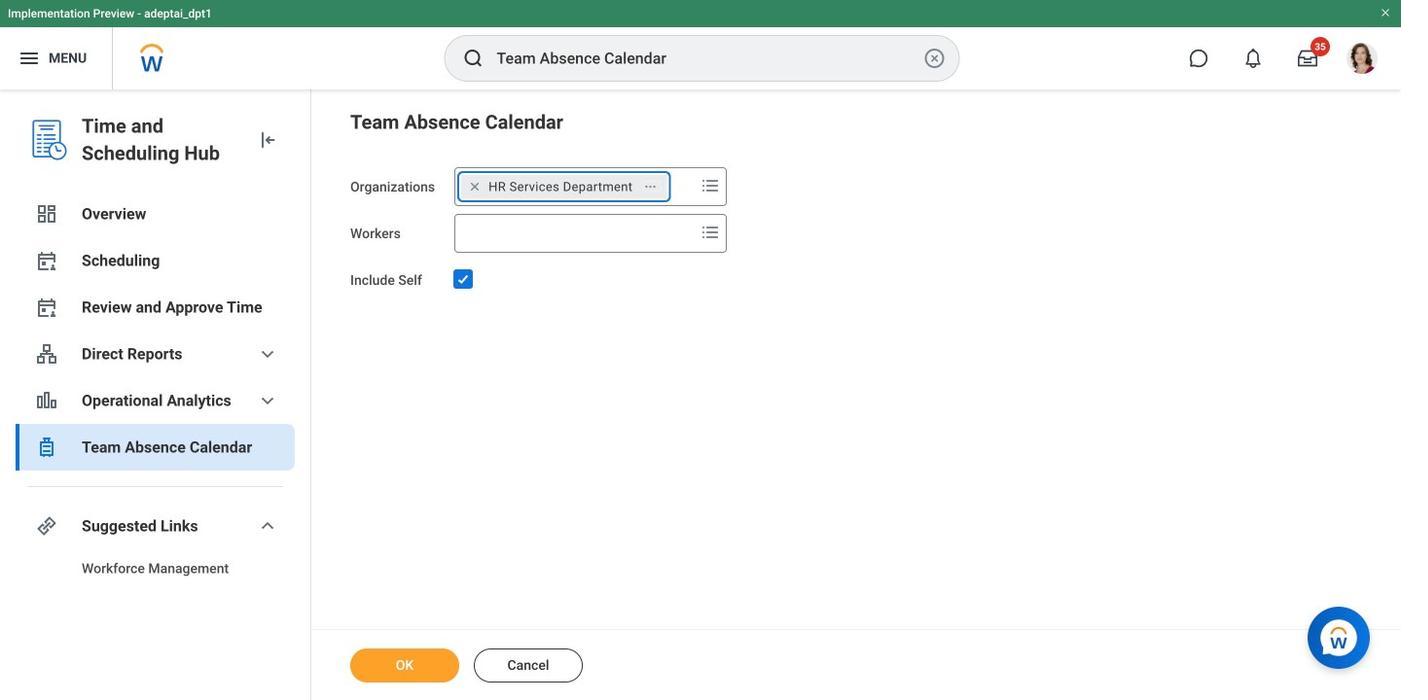 Task type: vqa. For each thing, say whether or not it's contained in the screenshot.
view team icon
yes



Task type: locate. For each thing, give the bounding box(es) containing it.
hr services department, press delete to clear value. option
[[461, 175, 667, 199]]

1 vertical spatial calendar user solid image
[[35, 296, 58, 319]]

view team image
[[35, 343, 58, 366]]

time and scheduling hub element
[[82, 113, 240, 167]]

related actions image
[[644, 180, 657, 193]]

link image
[[35, 515, 58, 538]]

calendar user solid image up the view team icon
[[35, 296, 58, 319]]

Search field
[[456, 216, 695, 251]]

calendar user solid image down dashboard 'icon'
[[35, 249, 58, 272]]

banner
[[0, 0, 1401, 90]]

task timeoff image
[[35, 436, 58, 459]]

0 vertical spatial calendar user solid image
[[35, 249, 58, 272]]

calendar user solid image
[[35, 249, 58, 272], [35, 296, 58, 319]]

transformation import image
[[256, 128, 279, 152]]



Task type: describe. For each thing, give the bounding box(es) containing it.
1 calendar user solid image from the top
[[35, 249, 58, 272]]

x circle image
[[923, 47, 946, 70]]

prompts image
[[699, 174, 722, 198]]

navigation pane region
[[0, 90, 311, 701]]

check small image
[[452, 268, 475, 291]]

close environment banner image
[[1380, 7, 1392, 18]]

justify image
[[18, 47, 41, 70]]

Search Workday  search field
[[497, 37, 919, 80]]

x small image
[[465, 177, 485, 197]]

notifications large image
[[1244, 49, 1263, 68]]

profile logan mcneil image
[[1347, 43, 1378, 78]]

hr services department element
[[489, 178, 633, 196]]

2 calendar user solid image from the top
[[35, 296, 58, 319]]

inbox large image
[[1298, 49, 1318, 68]]

search image
[[462, 47, 485, 70]]

chevron down small image
[[256, 515, 279, 538]]

chart image
[[35, 389, 58, 413]]

dashboard image
[[35, 202, 58, 226]]

prompts image
[[699, 221, 722, 244]]



